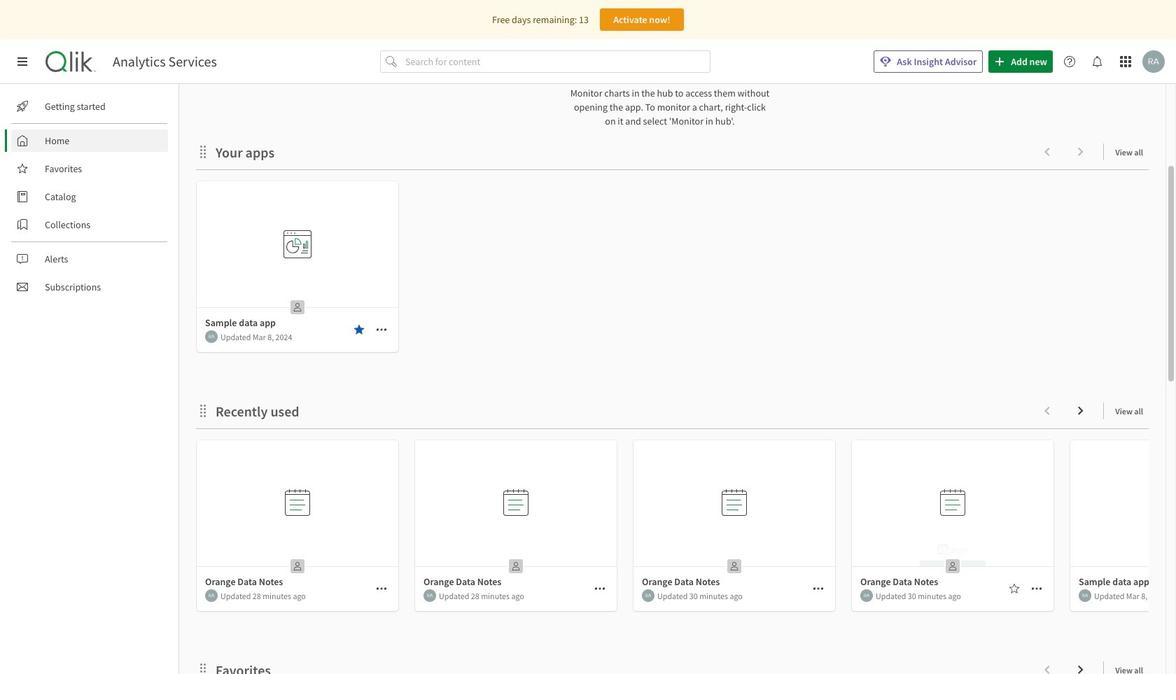 Task type: locate. For each thing, give the bounding box(es) containing it.
ruby anderson image
[[205, 331, 218, 343], [642, 590, 655, 602], [1079, 590, 1092, 602]]

add to favorites image
[[1009, 583, 1020, 595]]

close sidebar menu image
[[17, 56, 28, 67]]

more actions image
[[376, 583, 387, 595], [595, 583, 606, 595], [1032, 583, 1043, 595]]

1 horizontal spatial more actions image
[[813, 583, 824, 595]]

main content
[[174, 0, 1176, 674]]

1 vertical spatial more actions image
[[813, 583, 824, 595]]

2 more actions image from the left
[[595, 583, 606, 595]]

1 move collection image from the top
[[196, 145, 210, 159]]

ruby anderson image
[[1143, 50, 1165, 73], [205, 590, 218, 602], [424, 590, 436, 602], [861, 590, 873, 602]]

ruby anderson element
[[205, 331, 218, 343], [205, 590, 218, 602], [424, 590, 436, 602], [642, 590, 655, 602], [861, 590, 873, 602], [1079, 590, 1092, 602]]

2 horizontal spatial more actions image
[[1032, 583, 1043, 595]]

0 horizontal spatial more actions image
[[376, 324, 387, 335]]

1 horizontal spatial more actions image
[[595, 583, 606, 595]]

move collection image
[[196, 145, 210, 159], [196, 663, 210, 674]]

1 more actions image from the left
[[376, 583, 387, 595]]

0 vertical spatial move collection image
[[196, 145, 210, 159]]

3 more actions image from the left
[[1032, 583, 1043, 595]]

more actions image
[[376, 324, 387, 335], [813, 583, 824, 595]]

0 horizontal spatial more actions image
[[376, 583, 387, 595]]

1 vertical spatial move collection image
[[196, 663, 210, 674]]

remove from favorites image
[[354, 324, 365, 335]]



Task type: describe. For each thing, give the bounding box(es) containing it.
1 horizontal spatial ruby anderson image
[[642, 590, 655, 602]]

2 move collection image from the top
[[196, 663, 210, 674]]

0 vertical spatial more actions image
[[376, 324, 387, 335]]

2 horizontal spatial ruby anderson image
[[1079, 590, 1092, 602]]

Search for content text field
[[403, 50, 711, 73]]

navigation pane element
[[0, 90, 179, 304]]

analytics services element
[[113, 53, 217, 70]]

0 horizontal spatial ruby anderson image
[[205, 331, 218, 343]]

move collection image
[[196, 404, 210, 418]]



Task type: vqa. For each thing, say whether or not it's contained in the screenshot.
Ruby Anderson image to the left
yes



